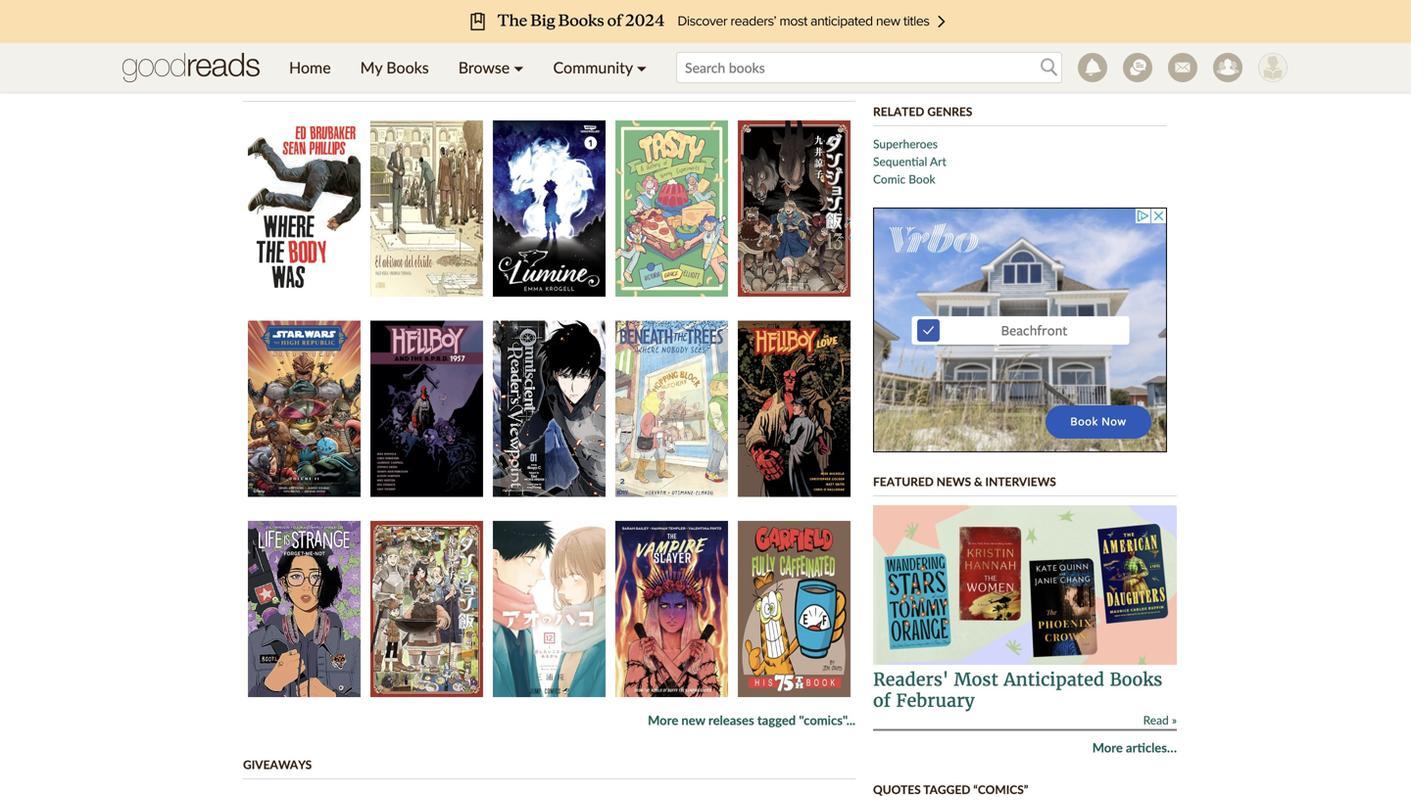Task type: describe. For each thing, give the bounding box(es) containing it.
Search for books to add to your shelves search field
[[676, 52, 1063, 83]]

publication
[[703, 0, 770, 2]]

comic up the often
[[259, 3, 294, 20]]

community ▾
[[553, 58, 647, 77]]

related
[[873, 104, 925, 119]]

balloons
[[243, 39, 293, 55]]

book
[[294, 0, 324, 2]]

my group discussions image
[[1123, 53, 1153, 82]]

browse
[[458, 58, 510, 77]]

ダンジョン飯 13 [dungeon meshi 13] (delicious in dungeon, #13) image
[[738, 121, 851, 297]]

usually
[[649, 21, 690, 38]]

contained
[[733, 21, 793, 38]]

1 vertical spatial art
[[454, 39, 471, 55]]

juxtaposed
[[469, 3, 535, 20]]

descriptive
[[410, 21, 476, 38]]

"comics"
[[382, 80, 437, 94]]

life is strange: forget-me-not #1 image
[[248, 521, 361, 698]]

readers' most anticipated books of february link
[[873, 669, 1163, 713]]

notifications image
[[1078, 53, 1108, 82]]

interviews
[[986, 475, 1056, 489]]

アオのハコ 12 [ao no hako 12] image
[[493, 521, 606, 698]]

word
[[810, 21, 841, 38]]

vampire slayer, the vol. 4 image
[[616, 521, 728, 698]]

more for more new releases tagged "comics"...
[[648, 713, 679, 729]]

featured news & interviews
[[873, 475, 1056, 489]]

giveaways
[[243, 758, 312, 772]]

a
[[243, 0, 252, 2]]

comic
[[873, 172, 906, 186]]

beneath the trees where nobody sees #2 (of 6) image
[[616, 321, 728, 497]]

1 or from the left
[[328, 0, 341, 2]]

readers' most anticipated books of february read »
[[873, 669, 1177, 728]]

giveaways link
[[243, 758, 312, 772]]

emblematic
[[297, 39, 367, 55]]

form
[[356, 3, 384, 20]]

inbox image
[[1168, 53, 1198, 82]]

browse ▾
[[458, 58, 524, 77]]

el abismo del olvido image
[[371, 121, 483, 297]]

new releases tagged "comics" link
[[243, 80, 437, 94]]

form.
[[474, 39, 506, 55]]

read » link
[[1143, 714, 1177, 728]]

accompanied
[[278, 21, 358, 38]]

art
[[930, 154, 947, 169]]

and
[[516, 21, 539, 38]]

0 vertical spatial the
[[332, 3, 352, 20]]

my books link
[[346, 43, 444, 92]]

often
[[243, 21, 275, 38]]

"comics"...
[[799, 713, 856, 729]]

written
[[542, 21, 585, 38]]

superheroes sequential art comic book
[[873, 137, 947, 186]]

more articles…
[[1093, 741, 1177, 756]]

consists
[[802, 0, 849, 2]]

friend requests image
[[1213, 53, 1243, 82]]

releases
[[274, 80, 329, 94]]

»
[[1172, 714, 1177, 728]]

my
[[360, 58, 382, 77]]

2 advertisement element from the top
[[873, 208, 1167, 453]]

tagged
[[757, 713, 796, 729]]

comicbook,
[[344, 0, 413, 2]]

1 vertical spatial in
[[796, 21, 807, 38]]

comic right a
[[255, 0, 291, 2]]

new
[[682, 713, 705, 729]]

comic book link
[[873, 172, 936, 186]]

browse ▾ button
[[444, 43, 539, 92]]

menu containing home
[[274, 43, 662, 92]]

releases
[[709, 713, 754, 729]]

books inside my books link
[[386, 58, 429, 77]]

prose
[[480, 21, 513, 38]]

new
[[243, 80, 271, 94]]

articles…
[[1126, 741, 1177, 756]]

of down a
[[243, 3, 255, 20]]

ruby anderson image
[[1259, 53, 1288, 82]]

hellboy and the b.p.r.d.: 1957 image
[[371, 321, 483, 497]]

ダンジョン飯 14 [dungeon meshi 14] (delicious in dungeon, #14) image
[[371, 521, 483, 698]]

sequential art link
[[873, 154, 947, 169]]

community
[[553, 58, 633, 77]]

omniscient reader's viewpoint, vol. 1 (omniscient reader's viewpoint, 1) image
[[493, 321, 606, 497]]

tasty: a history of yummy experiments (a graphic novel) image
[[616, 121, 728, 297]]

featured
[[873, 475, 934, 489]]

sequential
[[404, 3, 465, 20]]



Task type: locate. For each thing, give the bounding box(es) containing it.
february
[[896, 691, 975, 713]]

more for more articles…
[[1093, 741, 1123, 756]]

readers' most anticipated books of february image
[[873, 506, 1177, 666]]

or
[[328, 0, 341, 2], [581, 0, 593, 2]]

0 horizontal spatial in
[[318, 3, 329, 20]]

brief
[[379, 21, 407, 38]]

&
[[974, 475, 983, 489]]

more new releases tagged "comics"...
[[648, 713, 856, 729]]

...more
[[510, 39, 550, 55]]

genres
[[928, 104, 973, 119]]

news
[[937, 475, 971, 489]]

scenes.
[[730, 3, 774, 20]]

superheroes
[[873, 137, 938, 151]]

more articles… link
[[1093, 740, 1177, 757]]

1 vertical spatial books
[[1110, 669, 1163, 691]]

art down book
[[298, 3, 314, 20]]

a comic book or comicbook, also called comic magazine or simply comic, is a publication that consists of comic art in the form of sequential juxtaposed panels that represent individual scenes. panels are often accompanied by brief descriptive prose and written narrative, usually dialog contained in word balloons emblematic of the comics art form.
[[243, 0, 849, 55]]

called
[[443, 0, 478, 2]]

also
[[416, 0, 440, 2]]

star wars: the high republic adventures, vol. 2 (star wars: the high republic adventures) image
[[248, 321, 361, 497]]

art
[[298, 3, 314, 20], [454, 39, 471, 55]]

1 vertical spatial advertisement element
[[873, 208, 1167, 453]]

of down by
[[370, 39, 382, 55]]

related genres
[[873, 104, 973, 119]]

superheroes link
[[873, 137, 938, 151]]

panels
[[538, 3, 577, 20]]

...more link
[[510, 39, 550, 55]]

featured news & interviews link
[[873, 475, 1056, 489]]

2 or from the left
[[581, 0, 593, 2]]

comic,
[[638, 0, 677, 2]]

in down book
[[318, 3, 329, 20]]

0 horizontal spatial the
[[332, 3, 352, 20]]

advertisement element
[[873, 0, 1167, 65], [873, 208, 1167, 453]]

or left simply
[[581, 0, 593, 2]]

0 vertical spatial more
[[648, 713, 679, 729]]

0 horizontal spatial ▾
[[514, 58, 524, 77]]

home
[[289, 58, 331, 77]]

comic up juxtaposed
[[482, 0, 517, 2]]

0 vertical spatial books
[[386, 58, 429, 77]]

books up "comics"
[[386, 58, 429, 77]]

1 vertical spatial that
[[580, 3, 605, 20]]

1 horizontal spatial art
[[454, 39, 471, 55]]

comic
[[255, 0, 291, 2], [482, 0, 517, 2], [259, 3, 294, 20]]

represent
[[608, 3, 665, 20]]

1 horizontal spatial that
[[774, 0, 798, 2]]

0 horizontal spatial more
[[648, 713, 679, 729]]

book
[[909, 172, 936, 186]]

where the body was image
[[248, 121, 361, 297]]

readers'
[[873, 669, 949, 691]]

panels
[[777, 3, 816, 20]]

narrative,
[[589, 21, 646, 38]]

more
[[648, 713, 679, 729], [1093, 741, 1123, 756]]

0 horizontal spatial art
[[298, 3, 314, 20]]

magazine
[[521, 0, 577, 2]]

▾
[[514, 58, 524, 77], [637, 58, 647, 77]]

▾ for browse ▾
[[514, 58, 524, 77]]

home link
[[274, 43, 346, 92]]

are
[[820, 3, 839, 20]]

in down panels
[[796, 21, 807, 38]]

community ▾ button
[[539, 43, 662, 92]]

of inside readers' most anticipated books of february read »
[[873, 691, 891, 713]]

2 ▾ from the left
[[637, 58, 647, 77]]

sequential
[[873, 154, 928, 169]]

by
[[361, 21, 375, 38]]

read
[[1143, 714, 1169, 728]]

the left form
[[332, 3, 352, 20]]

▾ down "narrative,"
[[637, 58, 647, 77]]

books
[[386, 58, 429, 77], [1110, 669, 1163, 691]]

0 vertical spatial in
[[318, 3, 329, 20]]

simply
[[597, 0, 635, 2]]

1 vertical spatial more
[[1093, 741, 1123, 756]]

is
[[680, 0, 690, 2]]

1 horizontal spatial books
[[1110, 669, 1163, 691]]

or right book
[[328, 0, 341, 2]]

0 horizontal spatial or
[[328, 0, 341, 2]]

1 vertical spatial the
[[386, 39, 406, 55]]

the
[[332, 3, 352, 20], [386, 39, 406, 55]]

anticipated
[[1004, 669, 1105, 691]]

1 advertisement element from the top
[[873, 0, 1167, 65]]

lumine volume one (lumine, #1) image
[[493, 121, 606, 297]]

0 horizontal spatial books
[[386, 58, 429, 77]]

that down simply
[[580, 3, 605, 20]]

books up read
[[1110, 669, 1163, 691]]

art down descriptive at the left of the page
[[454, 39, 471, 55]]

books inside readers' most anticipated books of february read »
[[1110, 669, 1163, 691]]

comics
[[409, 39, 450, 55]]

in
[[318, 3, 329, 20], [796, 21, 807, 38]]

1 horizontal spatial ▾
[[637, 58, 647, 77]]

garfield fully caffeinated: his 75th book image
[[738, 521, 851, 698]]

a
[[693, 0, 700, 2]]

of left "february"
[[873, 691, 891, 713]]

menu
[[274, 43, 662, 92]]

more left articles…
[[1093, 741, 1123, 756]]

1 horizontal spatial in
[[796, 21, 807, 38]]

new releases tagged "comics"
[[243, 80, 437, 94]]

of up brief
[[388, 3, 400, 20]]

1 horizontal spatial more
[[1093, 741, 1123, 756]]

most
[[954, 669, 999, 691]]

1 ▾ from the left
[[514, 58, 524, 77]]

tagged
[[332, 80, 379, 94]]

Search books text field
[[676, 52, 1063, 83]]

0 vertical spatial that
[[774, 0, 798, 2]]

more left new on the left
[[648, 713, 679, 729]]

hellboy in love image
[[738, 321, 851, 497]]

1 horizontal spatial the
[[386, 39, 406, 55]]

▾ for community ▾
[[637, 58, 647, 77]]

that
[[774, 0, 798, 2], [580, 3, 605, 20]]

▾ down ...more
[[514, 58, 524, 77]]

0 vertical spatial art
[[298, 3, 314, 20]]

my books
[[360, 58, 429, 77]]

0 vertical spatial advertisement element
[[873, 0, 1167, 65]]

more new releases tagged "comics"... link
[[648, 713, 856, 729]]

that up panels
[[774, 0, 798, 2]]

of
[[243, 3, 255, 20], [388, 3, 400, 20], [370, 39, 382, 55], [873, 691, 891, 713]]

1 horizontal spatial or
[[581, 0, 593, 2]]

dialog
[[694, 21, 730, 38]]

individual
[[669, 3, 727, 20]]

0 horizontal spatial that
[[580, 3, 605, 20]]

the down brief
[[386, 39, 406, 55]]



Task type: vqa. For each thing, say whether or not it's contained in the screenshot.
sequential
yes



